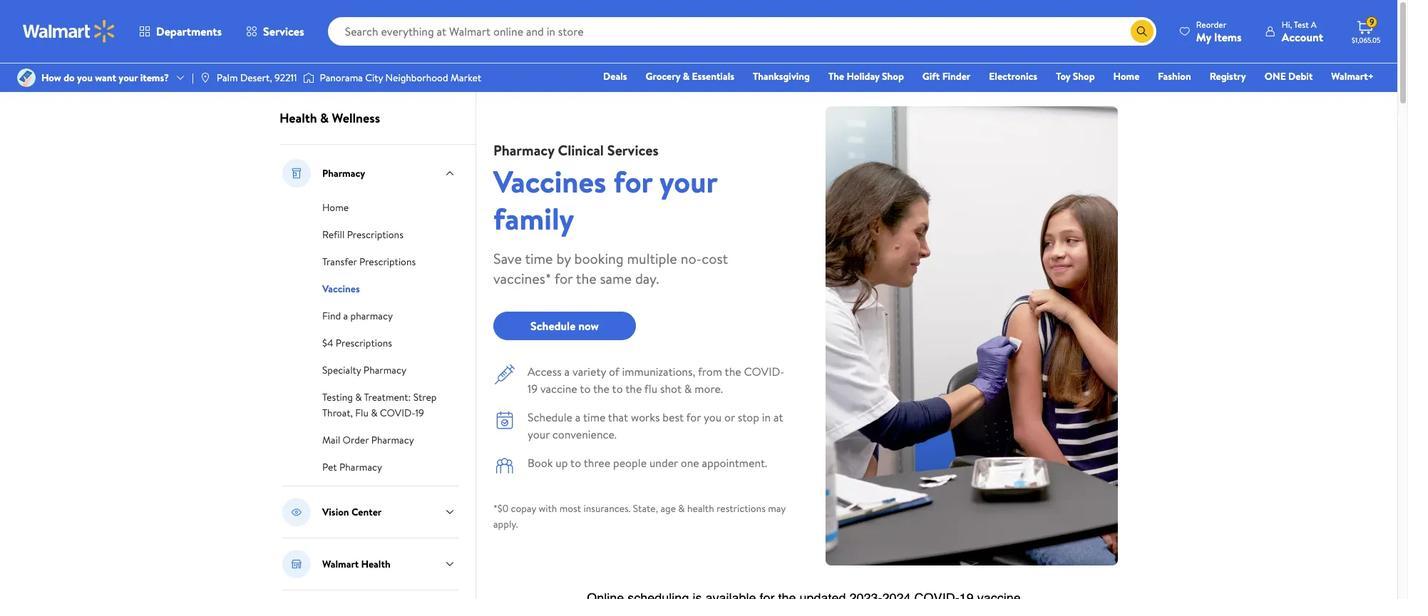 Task type: describe. For each thing, give the bounding box(es) containing it.
grocery
[[646, 69, 681, 83]]

restrictions
[[717, 501, 766, 516]]

works
[[631, 409, 660, 425]]

state,
[[633, 501, 658, 516]]

time inside save time by booking multiple no-cost vaccines* for the same day.
[[525, 249, 553, 268]]

throat,
[[322, 406, 353, 420]]

vaccines link
[[322, 280, 360, 296]]

how
[[41, 71, 61, 85]]

schedule a time that works best for you or stop in at your convenience.
[[528, 409, 784, 442]]

of
[[609, 364, 620, 380]]

deals
[[604, 69, 627, 83]]

reorder my items
[[1197, 18, 1242, 45]]

search icon image
[[1137, 26, 1148, 37]]

most
[[560, 501, 581, 516]]

1 vertical spatial health
[[361, 557, 391, 571]]

cost
[[702, 249, 728, 268]]

pet pharmacy link
[[322, 459, 382, 474]]

test
[[1295, 18, 1310, 30]]

refill
[[322, 228, 345, 242]]

access
[[528, 364, 562, 380]]

book up to three people under one appointment.
[[528, 455, 768, 471]]

covid- for the
[[744, 364, 785, 380]]

flu
[[645, 381, 658, 397]]

mail order pharmacy link
[[322, 432, 414, 447]]

refill prescriptions
[[322, 228, 404, 242]]

finder
[[943, 69, 971, 83]]

more.
[[695, 381, 723, 397]]

electronics
[[990, 69, 1038, 83]]

& right grocery
[[683, 69, 690, 83]]

in
[[762, 409, 771, 425]]

to down variety
[[580, 381, 591, 397]]

your inside schedule a time that works best for you or stop in at your convenience.
[[528, 427, 550, 442]]

vaccines inside pharmacy clinical services vaccines for your family
[[494, 161, 607, 203]]

the inside save time by booking multiple no-cost vaccines* for the same day.
[[576, 269, 597, 288]]

immunizations,
[[622, 364, 696, 380]]

save
[[494, 249, 522, 268]]

& left wellness
[[320, 109, 329, 127]]

panorama
[[320, 71, 363, 85]]

prescriptions for $4 prescriptions
[[336, 336, 392, 350]]

 image for how
[[17, 68, 36, 87]]

9
[[1370, 16, 1375, 28]]

services button
[[234, 14, 316, 49]]

0 horizontal spatial home link
[[322, 199, 349, 215]]

one debit
[[1265, 69, 1314, 83]]

order
[[343, 433, 369, 447]]

holiday
[[847, 69, 880, 83]]

vaccine
[[541, 381, 578, 397]]

flu
[[355, 406, 369, 420]]

stop
[[738, 409, 760, 425]]

walmart health image
[[282, 550, 311, 579]]

the left flu
[[626, 381, 642, 397]]

transfer
[[322, 255, 357, 269]]

pharmacy
[[351, 309, 393, 323]]

debit
[[1289, 69, 1314, 83]]

items
[[1215, 29, 1242, 45]]

1 shop from the left
[[883, 69, 904, 83]]

convenience.
[[553, 427, 617, 442]]

& inside *$0 copay with most insurances. state, age & health restrictions may apply.
[[679, 501, 685, 516]]

prescriptions for refill prescriptions
[[347, 228, 404, 242]]

save time by booking multiple no-cost vaccines* for the same day.
[[494, 249, 728, 288]]

for inside pharmacy clinical services vaccines for your family
[[614, 161, 653, 203]]

specialty
[[322, 363, 361, 377]]

pharmacy inside pharmacy clinical services vaccines for your family
[[494, 141, 555, 160]]

you inside schedule a time that works best for you or stop in at your convenience.
[[704, 409, 722, 425]]

grocery & essentials link
[[640, 68, 741, 84]]

& up flu
[[355, 390, 362, 404]]

multiple
[[627, 249, 678, 268]]

pet
[[322, 460, 337, 474]]

1 vertical spatial vaccines
[[322, 282, 360, 296]]

vision center
[[322, 505, 382, 519]]

day.
[[636, 269, 659, 288]]

departments button
[[127, 14, 234, 49]]

up
[[556, 455, 568, 471]]

access a variety of immunizations, from the covid-19 vaccine to the to the flu shot and more. image
[[494, 363, 516, 386]]

services inside popup button
[[263, 24, 304, 39]]

92211
[[275, 71, 297, 85]]

$4
[[322, 336, 333, 350]]

for inside save time by booking multiple no-cost vaccines* for the same day.
[[555, 269, 573, 288]]

people
[[613, 455, 647, 471]]

pharmacy up treatment: at the left bottom of the page
[[364, 363, 407, 377]]

the holiday shop
[[829, 69, 904, 83]]

transfer prescriptions link
[[322, 253, 416, 269]]

19 for access a variety of immunizations, from the covid- 19 vaccine to the to the flu shot & more.
[[528, 381, 538, 397]]

gift
[[923, 69, 940, 83]]

0 horizontal spatial you
[[77, 71, 93, 85]]

center
[[352, 505, 382, 519]]

reorder
[[1197, 18, 1227, 30]]

mail
[[322, 433, 340, 447]]

now
[[579, 318, 599, 334]]

specialty pharmacy link
[[322, 362, 407, 377]]

$1,065.05
[[1353, 35, 1381, 45]]

panorama city neighborhood market
[[320, 71, 482, 85]]

find a pharmacy link
[[322, 307, 393, 323]]

the
[[829, 69, 845, 83]]

schedule now button
[[494, 312, 636, 340]]

or
[[725, 409, 735, 425]]

19 for testing & treatment: strep throat, flu & covid-19
[[415, 406, 424, 420]]

*$0
[[494, 501, 509, 516]]

variety
[[573, 364, 606, 380]]

best
[[663, 409, 684, 425]]

deals link
[[597, 68, 634, 84]]

want
[[95, 71, 116, 85]]



Task type: vqa. For each thing, say whether or not it's contained in the screenshot.
Christmas Shop the Shop
no



Task type: locate. For each thing, give the bounding box(es) containing it.
a for pharmacy
[[344, 309, 348, 323]]

you left or
[[704, 409, 722, 425]]

time left by
[[525, 249, 553, 268]]

a
[[1312, 18, 1317, 30]]

your
[[119, 71, 138, 85], [660, 161, 718, 203], [528, 427, 550, 442]]

time up convenience. on the left of the page
[[583, 409, 606, 425]]

1 vertical spatial home link
[[322, 199, 349, 215]]

the
[[576, 269, 597, 288], [725, 364, 742, 380], [593, 381, 610, 397], [626, 381, 642, 397]]

0 horizontal spatial vaccines
[[322, 282, 360, 296]]

one debit link
[[1259, 68, 1320, 84]]

pharmacy right order
[[371, 433, 414, 447]]

0 horizontal spatial health
[[280, 109, 317, 127]]

0 horizontal spatial home
[[322, 200, 349, 215]]

Walmart Site-Wide search field
[[328, 17, 1157, 46]]

to right up
[[571, 455, 581, 471]]

thanksgiving link
[[747, 68, 817, 84]]

prescriptions up 'transfer prescriptions' link
[[347, 228, 404, 242]]

1 vertical spatial you
[[704, 409, 722, 425]]

home link down search icon at the right
[[1108, 68, 1147, 84]]

toy shop
[[1057, 69, 1095, 83]]

covid- up in
[[744, 364, 785, 380]]

0 horizontal spatial for
[[555, 269, 573, 288]]

1 horizontal spatial a
[[565, 364, 570, 380]]

2 horizontal spatial for
[[687, 409, 701, 425]]

vaccines down clinical in the left top of the page
[[494, 161, 607, 203]]

your inside pharmacy clinical services vaccines for your family
[[660, 161, 718, 203]]

schedule a time that works best for you or stop in at your convenience. image
[[494, 409, 516, 432]]

appointment.
[[702, 455, 768, 471]]

0 horizontal spatial a
[[344, 309, 348, 323]]

pharmacy left clinical in the left top of the page
[[494, 141, 555, 160]]

covid- inside access a variety of immunizations, from the covid- 19 vaccine to the to the flu shot & more.
[[744, 364, 785, 380]]

health
[[688, 501, 715, 516]]

departments
[[156, 24, 222, 39]]

items?
[[140, 71, 169, 85]]

book up to three people under one appointment. image
[[494, 454, 516, 477]]

find a pharmacy
[[322, 309, 393, 323]]

desert,
[[240, 71, 272, 85]]

schedule for schedule now
[[531, 318, 576, 334]]

walmart+
[[1332, 69, 1375, 83]]

a inside schedule a time that works best for you or stop in at your convenience.
[[576, 409, 581, 425]]

1 vertical spatial covid-
[[380, 406, 416, 420]]

vaccines down transfer
[[322, 282, 360, 296]]

my
[[1197, 29, 1212, 45]]

home up refill
[[322, 200, 349, 215]]

a up the vaccine on the bottom left
[[565, 364, 570, 380]]

1 horizontal spatial health
[[361, 557, 391, 571]]

1 horizontal spatial covid-
[[744, 364, 785, 380]]

1 vertical spatial 19
[[415, 406, 424, 420]]

1 horizontal spatial your
[[528, 427, 550, 442]]

a up convenience. on the left of the page
[[576, 409, 581, 425]]

walmart image
[[23, 20, 116, 43]]

may
[[768, 501, 786, 516]]

 image left how
[[17, 68, 36, 87]]

 image for palm
[[200, 72, 211, 83]]

shop right toy
[[1073, 69, 1095, 83]]

that
[[608, 409, 629, 425]]

vision
[[322, 505, 349, 519]]

0 horizontal spatial your
[[119, 71, 138, 85]]

shot
[[661, 381, 682, 397]]

1 horizontal spatial home link
[[1108, 68, 1147, 84]]

schedule for schedule a time that works best for you or stop in at your convenience.
[[528, 409, 573, 425]]

1 horizontal spatial vaccines
[[494, 161, 607, 203]]

apply.
[[494, 517, 518, 531]]

vaccines
[[494, 161, 607, 203], [322, 282, 360, 296]]

0 vertical spatial a
[[344, 309, 348, 323]]

one
[[1265, 69, 1287, 83]]

2 horizontal spatial  image
[[303, 71, 314, 85]]

testing & treatment: strep throat, flu & covid-19
[[322, 390, 437, 420]]

0 vertical spatial schedule
[[531, 318, 576, 334]]

same
[[600, 269, 632, 288]]

0 vertical spatial your
[[119, 71, 138, 85]]

schedule down the vaccine on the bottom left
[[528, 409, 573, 425]]

registry link
[[1204, 68, 1253, 84]]

prescriptions for transfer prescriptions
[[360, 255, 416, 269]]

 image
[[17, 68, 36, 87], [303, 71, 314, 85], [200, 72, 211, 83]]

gift finder link
[[917, 68, 977, 84]]

health down 92211
[[280, 109, 317, 127]]

& right shot at the bottom of the page
[[685, 381, 692, 397]]

$4 prescriptions
[[322, 336, 392, 350]]

0 vertical spatial prescriptions
[[347, 228, 404, 242]]

by
[[557, 249, 571, 268]]

|
[[192, 71, 194, 85]]

a for time
[[576, 409, 581, 425]]

1 vertical spatial your
[[660, 161, 718, 203]]

1 horizontal spatial services
[[608, 141, 659, 160]]

vision center image
[[282, 498, 311, 526]]

walmart health
[[322, 557, 391, 571]]

home inside home 'link'
[[1114, 69, 1140, 83]]

at
[[774, 409, 784, 425]]

0 vertical spatial 19
[[528, 381, 538, 397]]

0 vertical spatial services
[[263, 24, 304, 39]]

2 horizontal spatial a
[[576, 409, 581, 425]]

electronics link
[[983, 68, 1044, 84]]

1 horizontal spatial you
[[704, 409, 722, 425]]

pharmacy clinical services vaccines for your family
[[494, 141, 718, 240]]

19 inside testing & treatment: strep throat, flu & covid-19
[[415, 406, 424, 420]]

1 horizontal spatial for
[[614, 161, 653, 203]]

0 vertical spatial you
[[77, 71, 93, 85]]

shop right 'holiday'
[[883, 69, 904, 83]]

2 vertical spatial prescriptions
[[336, 336, 392, 350]]

hi, test a account
[[1282, 18, 1324, 45]]

from
[[698, 364, 723, 380]]

0 vertical spatial time
[[525, 249, 553, 268]]

fashion link
[[1152, 68, 1198, 84]]

pharmacy image
[[282, 159, 311, 188]]

palm
[[217, 71, 238, 85]]

2 horizontal spatial your
[[660, 161, 718, 203]]

1 horizontal spatial time
[[583, 409, 606, 425]]

a inside access a variety of immunizations, from the covid- 19 vaccine to the to the flu shot & more.
[[565, 364, 570, 380]]

2 vertical spatial your
[[528, 427, 550, 442]]

how do you want your items?
[[41, 71, 169, 85]]

2 shop from the left
[[1073, 69, 1095, 83]]

1 vertical spatial time
[[583, 409, 606, 425]]

& right age
[[679, 501, 685, 516]]

shop
[[883, 69, 904, 83], [1073, 69, 1095, 83]]

home link
[[1108, 68, 1147, 84], [322, 199, 349, 215]]

1 horizontal spatial shop
[[1073, 69, 1095, 83]]

1 horizontal spatial  image
[[200, 72, 211, 83]]

vaccines*
[[494, 269, 552, 288]]

2 vertical spatial a
[[576, 409, 581, 425]]

schedule left "now"
[[531, 318, 576, 334]]

prescriptions up "specialty pharmacy" link on the bottom left
[[336, 336, 392, 350]]

Search search field
[[328, 17, 1157, 46]]

testing
[[322, 390, 353, 404]]

0 horizontal spatial time
[[525, 249, 553, 268]]

0 vertical spatial covid-
[[744, 364, 785, 380]]

hi,
[[1282, 18, 1293, 30]]

you
[[77, 71, 93, 85], [704, 409, 722, 425]]

0 horizontal spatial covid-
[[380, 406, 416, 420]]

the holiday shop link
[[823, 68, 911, 84]]

0 horizontal spatial 19
[[415, 406, 424, 420]]

0 vertical spatial vaccines
[[494, 161, 607, 203]]

1 vertical spatial services
[[608, 141, 659, 160]]

19 down access
[[528, 381, 538, 397]]

walmart
[[322, 557, 359, 571]]

1 vertical spatial for
[[555, 269, 573, 288]]

city
[[365, 71, 383, 85]]

pharmacy down order
[[340, 460, 382, 474]]

services inside pharmacy clinical services vaccines for your family
[[608, 141, 659, 160]]

time inside schedule a time that works best for you or stop in at your convenience.
[[583, 409, 606, 425]]

19 down the strep
[[415, 406, 424, 420]]

0 vertical spatial home link
[[1108, 68, 1147, 84]]

do
[[64, 71, 75, 85]]

 image for panorama
[[303, 71, 314, 85]]

& right flu
[[371, 406, 378, 420]]

& inside access a variety of immunizations, from the covid- 19 vaccine to the to the flu shot & more.
[[685, 381, 692, 397]]

the right the from
[[725, 364, 742, 380]]

you right do
[[77, 71, 93, 85]]

0 vertical spatial home
[[1114, 69, 1140, 83]]

19 inside access a variety of immunizations, from the covid- 19 vaccine to the to the flu shot & more.
[[528, 381, 538, 397]]

schedule inside schedule a time that works best for you or stop in at your convenience.
[[528, 409, 573, 425]]

1 vertical spatial prescriptions
[[360, 255, 416, 269]]

1 vertical spatial home
[[322, 200, 349, 215]]

0 horizontal spatial services
[[263, 24, 304, 39]]

toy shop link
[[1050, 68, 1102, 84]]

a inside find a pharmacy link
[[344, 309, 348, 323]]

1 vertical spatial a
[[565, 364, 570, 380]]

home
[[1114, 69, 1140, 83], [322, 200, 349, 215]]

the down booking
[[576, 269, 597, 288]]

book
[[528, 455, 553, 471]]

1 horizontal spatial 19
[[528, 381, 538, 397]]

1 vertical spatial schedule
[[528, 409, 573, 425]]

schedule inside button
[[531, 318, 576, 334]]

a right 'find'
[[344, 309, 348, 323]]

services right clinical in the left top of the page
[[608, 141, 659, 160]]

services up 92211
[[263, 24, 304, 39]]

copay
[[511, 501, 536, 516]]

for inside schedule a time that works best for you or stop in at your convenience.
[[687, 409, 701, 425]]

0 horizontal spatial  image
[[17, 68, 36, 87]]

covid- down treatment: at the left bottom of the page
[[380, 406, 416, 420]]

2 vertical spatial for
[[687, 409, 701, 425]]

to down of
[[612, 381, 623, 397]]

0 horizontal spatial shop
[[883, 69, 904, 83]]

mail order pharmacy
[[322, 433, 414, 447]]

clinical
[[558, 141, 604, 160]]

0 vertical spatial health
[[280, 109, 317, 127]]

home link up refill
[[322, 199, 349, 215]]

grocery & essentials
[[646, 69, 735, 83]]

strep
[[414, 390, 437, 404]]

 image right |
[[200, 72, 211, 83]]

1 horizontal spatial home
[[1114, 69, 1140, 83]]

a for variety
[[565, 364, 570, 380]]

covid- inside testing & treatment: strep throat, flu & covid-19
[[380, 406, 416, 420]]

0 vertical spatial for
[[614, 161, 653, 203]]

 image right 92211
[[303, 71, 314, 85]]

access a variety of immunizations, from the covid- 19 vaccine to the to the flu shot & more.
[[528, 364, 785, 397]]

pharmacy
[[494, 141, 555, 160], [322, 166, 365, 180], [364, 363, 407, 377], [371, 433, 414, 447], [340, 460, 382, 474]]

prescriptions down refill prescriptions
[[360, 255, 416, 269]]

services
[[263, 24, 304, 39], [608, 141, 659, 160]]

pet pharmacy
[[322, 460, 382, 474]]

refill prescriptions link
[[322, 226, 404, 242]]

insurances.
[[584, 501, 631, 516]]

the down variety
[[593, 381, 610, 397]]

covid-
[[744, 364, 785, 380], [380, 406, 416, 420]]

time
[[525, 249, 553, 268], [583, 409, 606, 425]]

pharmacy right pharmacy image
[[322, 166, 365, 180]]

prescriptions
[[347, 228, 404, 242], [360, 255, 416, 269], [336, 336, 392, 350]]

treatment:
[[364, 390, 411, 404]]

covid- for &
[[380, 406, 416, 420]]

market
[[451, 71, 482, 85]]

health right "walmart"
[[361, 557, 391, 571]]

home down search icon at the right
[[1114, 69, 1140, 83]]

three
[[584, 455, 611, 471]]



